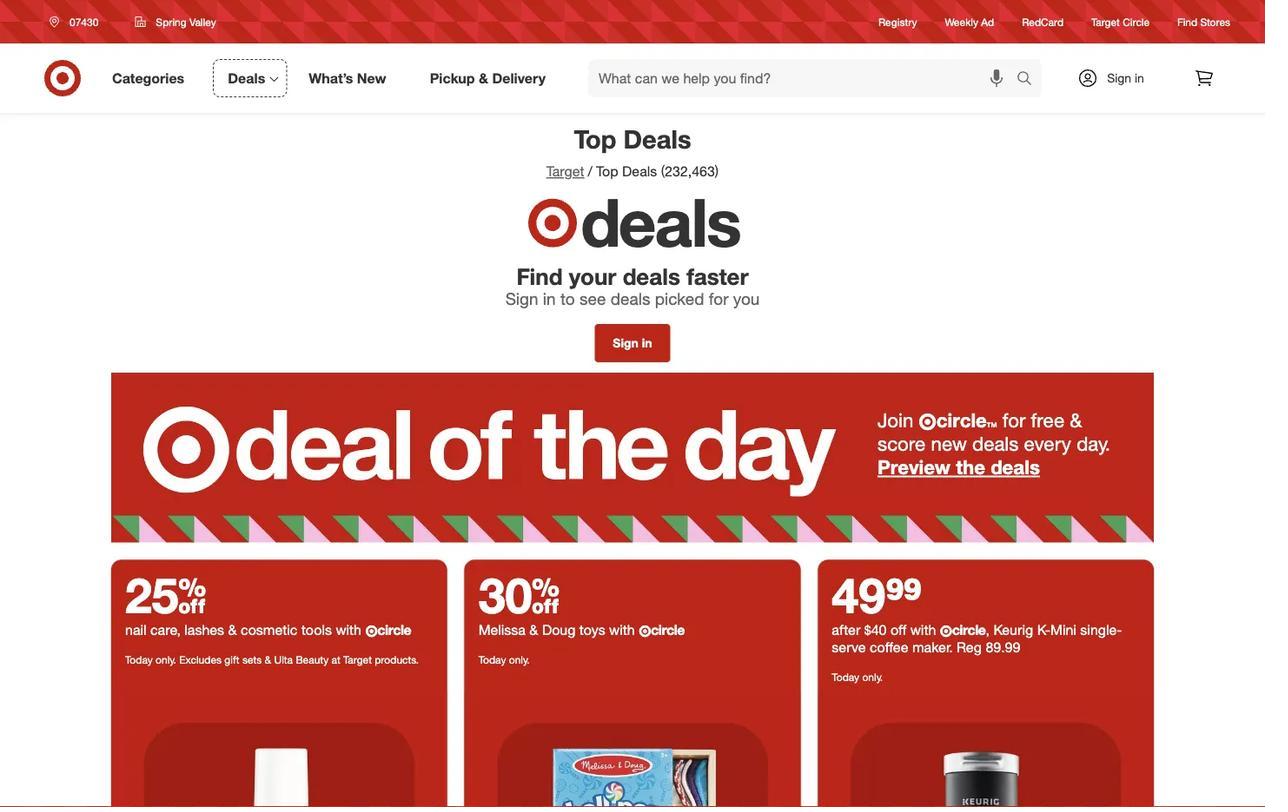 Task type: vqa. For each thing, say whether or not it's contained in the screenshot.
rightmost FOR
yes



Task type: locate. For each thing, give the bounding box(es) containing it.
1 vertical spatial target
[[546, 163, 584, 180]]

gift
[[224, 653, 239, 666]]

faster
[[687, 262, 749, 290]]

only. down melissa
[[509, 653, 530, 666]]

today down nail
[[125, 653, 153, 666]]

top right /
[[596, 163, 618, 180]]

2 horizontal spatial with
[[910, 622, 936, 639]]

top up /
[[574, 123, 617, 154]]

1 vertical spatial find
[[517, 262, 563, 290]]

& inside for free & score new deals every day. preview the deals
[[1070, 408, 1082, 432]]

0 horizontal spatial today
[[125, 653, 153, 666]]

sign inside sign in button
[[613, 335, 639, 351]]

find left stores
[[1177, 15, 1198, 28]]

0 vertical spatial for
[[709, 288, 729, 308]]

1 vertical spatial today only.
[[832, 670, 883, 683]]

weekly ad link
[[945, 14, 994, 29]]

&
[[479, 70, 488, 87], [1070, 408, 1082, 432], [228, 622, 237, 639], [529, 622, 538, 639], [265, 653, 271, 666]]

with
[[336, 622, 361, 639], [609, 622, 635, 639], [910, 622, 936, 639]]

in inside find your deals faster sign in to see deals picked for you
[[543, 288, 556, 308]]

circle
[[1123, 15, 1150, 28]]

1 horizontal spatial with
[[609, 622, 635, 639]]

with up at
[[336, 622, 361, 639]]

1 vertical spatial in
[[543, 288, 556, 308]]

1 vertical spatial top
[[596, 163, 618, 180]]

doug
[[542, 622, 576, 639]]

categories
[[112, 70, 184, 87]]

2 horizontal spatial target
[[1091, 15, 1120, 28]]

& right the free
[[1070, 408, 1082, 432]]

find stores
[[1177, 15, 1230, 28]]

find for stores
[[1177, 15, 1198, 28]]

1 horizontal spatial in
[[642, 335, 652, 351]]

2 vertical spatial sign
[[613, 335, 639, 351]]

deal of the day image
[[818, 690, 1154, 807]]

with up maker.
[[910, 622, 936, 639]]

2 vertical spatial deals
[[622, 163, 657, 180]]

deals
[[581, 181, 740, 262], [623, 262, 680, 290], [611, 288, 650, 308], [972, 432, 1019, 456], [991, 455, 1040, 479]]

0 horizontal spatial with
[[336, 622, 361, 639]]

2 vertical spatial in
[[642, 335, 652, 351]]

deals right your
[[623, 262, 680, 290]]

1 with from the left
[[336, 622, 361, 639]]

sign left to
[[505, 288, 538, 308]]

today
[[125, 653, 153, 666], [478, 653, 506, 666], [832, 670, 859, 683]]

with right toys
[[609, 622, 635, 639]]

deals down tm
[[972, 432, 1019, 456]]

1 horizontal spatial only.
[[509, 653, 530, 666]]

(232,463)
[[661, 163, 719, 180]]

find your deals faster sign in to see deals picked for you
[[505, 262, 760, 308]]

0 horizontal spatial find
[[517, 262, 563, 290]]

deals left what's
[[228, 70, 265, 87]]

1 horizontal spatial sign in
[[1107, 70, 1144, 86]]

0 vertical spatial sign in
[[1107, 70, 1144, 86]]

2 with from the left
[[609, 622, 635, 639]]

what's
[[309, 70, 353, 87]]

in
[[1135, 70, 1144, 86], [543, 288, 556, 308], [642, 335, 652, 351]]

nail
[[125, 622, 146, 639]]

0 vertical spatial find
[[1177, 15, 1198, 28]]

1 vertical spatial sign
[[505, 288, 538, 308]]

target image
[[525, 195, 581, 251]]

target left /
[[546, 163, 584, 180]]

target right at
[[343, 653, 372, 666]]

0 horizontal spatial sign in
[[613, 335, 652, 351]]

deals right 'see'
[[611, 288, 650, 308]]

beauty
[[296, 653, 329, 666]]

0 horizontal spatial today only.
[[478, 653, 530, 666]]

find inside find your deals faster sign in to see deals picked for you
[[517, 262, 563, 290]]

2 horizontal spatial today
[[832, 670, 859, 683]]

find stores link
[[1177, 14, 1230, 29]]

target deal of the day image for 30
[[465, 690, 801, 807]]

0 vertical spatial sign
[[1107, 70, 1131, 86]]

sets
[[242, 653, 262, 666]]

every
[[1024, 432, 1071, 456]]

top deals target / top deals (232,463)
[[546, 123, 719, 180]]

& inside 'link'
[[479, 70, 488, 87]]

2 horizontal spatial in
[[1135, 70, 1144, 86]]

target inside top deals target / top deals (232,463)
[[546, 163, 584, 180]]

only. down coffee
[[862, 670, 883, 683]]

0 vertical spatial today only.
[[478, 653, 530, 666]]

for
[[709, 288, 729, 308], [1003, 408, 1026, 432]]

for free & score new deals every day. preview the deals
[[878, 408, 1111, 479]]

after
[[832, 622, 861, 639]]

for inside find your deals faster sign in to see deals picked for you
[[709, 288, 729, 308]]

target deal of the day image for 25
[[111, 690, 447, 807]]

30
[[478, 565, 560, 624]]

1 horizontal spatial sign
[[613, 335, 639, 351]]

& left ulta at the bottom left of page
[[265, 653, 271, 666]]

0 horizontal spatial sign
[[505, 288, 538, 308]]

0 vertical spatial target
[[1091, 15, 1120, 28]]

find
[[1177, 15, 1198, 28], [517, 262, 563, 290]]

in down circle
[[1135, 70, 1144, 86]]

today only. down melissa
[[478, 653, 530, 666]]

find left your
[[517, 262, 563, 290]]

07430 button
[[38, 6, 117, 37]]

today only. down serve on the right bottom of page
[[832, 670, 883, 683]]

deals right the
[[991, 455, 1040, 479]]

& right lashes on the bottom
[[228, 622, 237, 639]]

sign in down find your deals faster sign in to see deals picked for you
[[613, 335, 652, 351]]

sign in down target circle link
[[1107, 70, 1144, 86]]

deals down (232,463)
[[581, 181, 740, 262]]

◎
[[919, 412, 936, 431]]

maker.
[[912, 639, 953, 656]]

2 horizontal spatial sign
[[1107, 70, 1131, 86]]

find inside find stores link
[[1177, 15, 1198, 28]]

in down find your deals faster sign in to see deals picked for you
[[642, 335, 652, 351]]

today only.
[[478, 653, 530, 666], [832, 670, 883, 683]]

only. down 'care,'
[[156, 653, 176, 666]]

sign inside find your deals faster sign in to see deals picked for you
[[505, 288, 538, 308]]

for left you
[[709, 288, 729, 308]]

today down melissa
[[478, 653, 506, 666]]

1 horizontal spatial today
[[478, 653, 506, 666]]

only. for 25
[[156, 653, 176, 666]]

weekly
[[945, 15, 978, 28]]

nail care, lashes & cosmetic tools with
[[125, 622, 365, 639]]

k-
[[1037, 622, 1051, 639]]

1 horizontal spatial for
[[1003, 408, 1026, 432]]

3 with from the left
[[910, 622, 936, 639]]

circle
[[936, 408, 987, 432], [377, 622, 411, 639], [651, 622, 685, 639], [952, 622, 986, 639]]

sign down target circle link
[[1107, 70, 1131, 86]]

1 horizontal spatial find
[[1177, 15, 1198, 28]]

target circle
[[1091, 15, 1150, 28]]

pickup & delivery link
[[415, 59, 567, 97]]

registry link
[[879, 14, 917, 29]]

today down serve on the right bottom of page
[[832, 670, 859, 683]]

0 horizontal spatial in
[[543, 288, 556, 308]]

1 vertical spatial for
[[1003, 408, 1026, 432]]

49 99
[[832, 565, 922, 624]]

1 horizontal spatial today only.
[[832, 670, 883, 683]]

sign in
[[1107, 70, 1144, 86], [613, 335, 652, 351]]

only.
[[156, 653, 176, 666], [509, 653, 530, 666], [862, 670, 883, 683]]

excludes
[[179, 653, 222, 666]]

score
[[878, 432, 926, 456]]

target deal of the day image
[[111, 373, 1154, 543], [111, 690, 447, 807], [465, 690, 801, 807]]

day.
[[1077, 432, 1111, 456]]

picked
[[655, 288, 704, 308]]

& right pickup
[[479, 70, 488, 87]]

redcard link
[[1022, 14, 1064, 29]]

serve
[[832, 639, 866, 656]]

in inside button
[[642, 335, 652, 351]]

melissa & doug toys with
[[478, 622, 639, 639]]

deals right /
[[622, 163, 657, 180]]

only. for 30
[[509, 653, 530, 666]]

new
[[357, 70, 386, 87]]

07430
[[70, 15, 99, 28]]

sign down find your deals faster sign in to see deals picked for you
[[613, 335, 639, 351]]

to
[[560, 288, 575, 308]]

target left circle
[[1091, 15, 1120, 28]]

1 vertical spatial sign in
[[613, 335, 652, 351]]

0 horizontal spatial for
[[709, 288, 729, 308]]

single-
[[1080, 622, 1122, 639]]

top
[[574, 123, 617, 154], [596, 163, 618, 180]]

circle for melissa & doug toys with
[[651, 622, 685, 639]]

2 vertical spatial target
[[343, 653, 372, 666]]

1 horizontal spatial target
[[546, 163, 584, 180]]

for right tm
[[1003, 408, 1026, 432]]

off
[[891, 622, 907, 639]]

spring
[[156, 15, 187, 28]]

free
[[1031, 408, 1065, 432]]

0 horizontal spatial only.
[[156, 653, 176, 666]]

today for 25
[[125, 653, 153, 666]]

in left to
[[543, 288, 556, 308]]

the
[[956, 455, 985, 479]]

target
[[1091, 15, 1120, 28], [546, 163, 584, 180], [343, 653, 372, 666]]

for inside for free & score new deals every day. preview the deals
[[1003, 408, 1026, 432]]

deals up (232,463)
[[624, 123, 691, 154]]

products.
[[375, 653, 419, 666]]



Task type: describe. For each thing, give the bounding box(es) containing it.
stores
[[1200, 15, 1230, 28]]

2 horizontal spatial only.
[[862, 670, 883, 683]]

0 vertical spatial top
[[574, 123, 617, 154]]

registry
[[879, 15, 917, 28]]

today only. excludes gift sets & ulta beauty at target products.
[[125, 653, 419, 666]]

circle for nail care, lashes & cosmetic tools with
[[377, 622, 411, 639]]

49
[[832, 565, 886, 624]]

deals link
[[213, 59, 287, 97]]

today for 30
[[478, 653, 506, 666]]

/
[[588, 163, 593, 180]]

at
[[332, 653, 340, 666]]

0 horizontal spatial target
[[343, 653, 372, 666]]

search button
[[1009, 59, 1051, 101]]

99
[[886, 565, 922, 624]]

join
[[878, 408, 914, 432]]

$40
[[864, 622, 887, 639]]

today only. for after
[[832, 670, 883, 683]]

0 vertical spatial in
[[1135, 70, 1144, 86]]

what's new
[[309, 70, 386, 87]]

circle for after $40 off with
[[952, 622, 986, 639]]

ulta
[[274, 653, 293, 666]]

sign in inside button
[[613, 335, 652, 351]]

preview
[[878, 455, 951, 479]]

tools
[[301, 622, 332, 639]]

toys
[[579, 622, 605, 639]]

you
[[733, 288, 760, 308]]

weekly ad
[[945, 15, 994, 28]]

search
[[1009, 71, 1051, 88]]

categories link
[[97, 59, 206, 97]]

valley
[[189, 15, 216, 28]]

mini
[[1051, 622, 1077, 639]]

sign in link
[[1063, 59, 1171, 97]]

sign in button
[[595, 324, 671, 362]]

delivery
[[492, 70, 546, 87]]

your
[[569, 262, 616, 290]]

target link
[[546, 163, 584, 180]]

lashes
[[184, 622, 224, 639]]

89.99
[[986, 639, 1020, 656]]

spring valley
[[156, 15, 216, 28]]

spring valley button
[[124, 6, 227, 37]]

today only. for melissa
[[478, 653, 530, 666]]

tm
[[987, 421, 997, 429]]

melissa
[[478, 622, 526, 639]]

cosmetic
[[241, 622, 298, 639]]

ad
[[981, 15, 994, 28]]

new
[[931, 432, 967, 456]]

keurig
[[994, 622, 1033, 639]]

pickup
[[430, 70, 475, 87]]

after $40 off with
[[832, 622, 940, 639]]

target circle link
[[1091, 14, 1150, 29]]

1 vertical spatial deals
[[624, 123, 691, 154]]

reg
[[957, 639, 982, 656]]

pickup & delivery
[[430, 70, 546, 87]]

& left 'doug'
[[529, 622, 538, 639]]

see
[[580, 288, 606, 308]]

coffee
[[870, 639, 908, 656]]

redcard
[[1022, 15, 1064, 28]]

What can we help you find? suggestions appear below search field
[[588, 59, 1021, 97]]

sign inside sign in link
[[1107, 70, 1131, 86]]

0 vertical spatial deals
[[228, 70, 265, 87]]

join ◎ circle tm
[[878, 408, 997, 432]]

,
[[986, 622, 990, 639]]

, keurig k-mini single- serve coffee maker. reg 89.99
[[832, 622, 1122, 656]]

25
[[125, 565, 206, 624]]

find for your
[[517, 262, 563, 290]]

care,
[[150, 622, 181, 639]]

what's new link
[[294, 59, 408, 97]]



